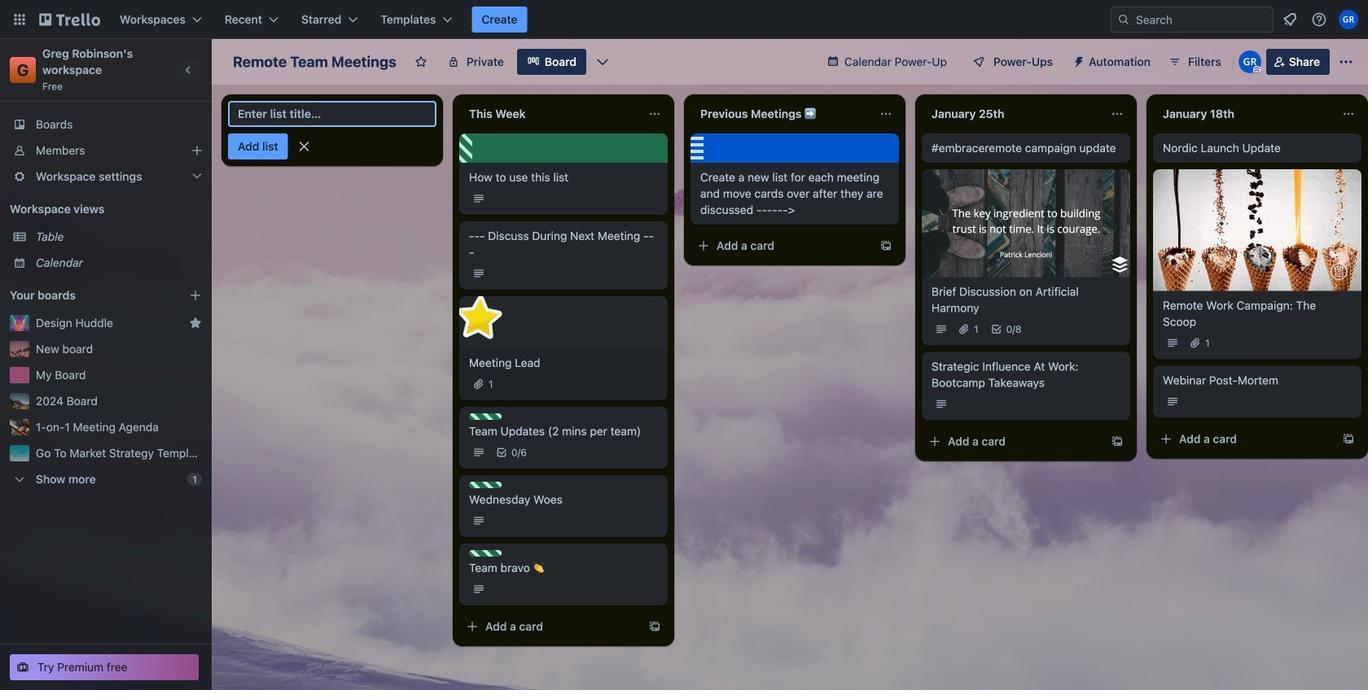 Task type: vqa. For each thing, say whether or not it's contained in the screenshot.
leftmost Collapse list icon
no



Task type: locate. For each thing, give the bounding box(es) containing it.
create from template… image
[[880, 240, 893, 253], [1343, 433, 1356, 446]]

greg robinson (gregrobinson96) image
[[1239, 51, 1262, 73]]

your boards with 7 items element
[[10, 286, 165, 306]]

3 color: green, title: "recurring item" element from the top
[[469, 551, 502, 557]]

create from template… image
[[1111, 436, 1124, 449], [649, 621, 662, 634]]

Enter list title… text field
[[228, 101, 437, 127]]

None text field
[[922, 101, 1105, 127], [1154, 101, 1336, 127], [922, 101, 1105, 127], [1154, 101, 1336, 127]]

1 vertical spatial color: green, title: "recurring item" element
[[469, 482, 502, 489]]

Board name text field
[[225, 49, 405, 75]]

primary element
[[0, 0, 1369, 39]]

customize views image
[[595, 54, 611, 70]]

0 vertical spatial create from template… image
[[1111, 436, 1124, 449]]

0 horizontal spatial create from template… image
[[649, 621, 662, 634]]

0 vertical spatial create from template… image
[[880, 240, 893, 253]]

search image
[[1118, 13, 1131, 26]]

sm image
[[1067, 49, 1089, 72]]

Search field
[[1131, 8, 1274, 31]]

2 color: green, title: "recurring item" element from the top
[[469, 482, 502, 489]]

1 color: green, title: "recurring item" element from the top
[[469, 414, 502, 420]]

this member is an admin of this board. image
[[1254, 66, 1261, 73]]

1 horizontal spatial create from template… image
[[1343, 433, 1356, 446]]

None text field
[[460, 101, 642, 127], [691, 101, 873, 127], [460, 101, 642, 127], [691, 101, 873, 127]]

2 vertical spatial color: green, title: "recurring item" element
[[469, 551, 502, 557]]

color: green, title: "recurring item" element
[[469, 414, 502, 420], [469, 482, 502, 489], [469, 551, 502, 557]]

0 notifications image
[[1281, 10, 1300, 29]]

0 horizontal spatial create from template… image
[[880, 240, 893, 253]]

0 vertical spatial color: green, title: "recurring item" element
[[469, 414, 502, 420]]



Task type: describe. For each thing, give the bounding box(es) containing it.
star image
[[452, 291, 508, 347]]

show menu image
[[1339, 54, 1355, 70]]

workspace navigation collapse icon image
[[178, 59, 200, 81]]

add board image
[[189, 289, 202, 302]]

open information menu image
[[1312, 11, 1328, 28]]

starred icon image
[[189, 317, 202, 330]]

1 vertical spatial create from template… image
[[649, 621, 662, 634]]

cancel list editing image
[[296, 139, 313, 155]]

star or unstar board image
[[415, 55, 428, 68]]

back to home image
[[39, 7, 100, 33]]

1 vertical spatial create from template… image
[[1343, 433, 1356, 446]]

greg robinson (gregrobinson96) image
[[1340, 10, 1359, 29]]

1 horizontal spatial create from template… image
[[1111, 436, 1124, 449]]



